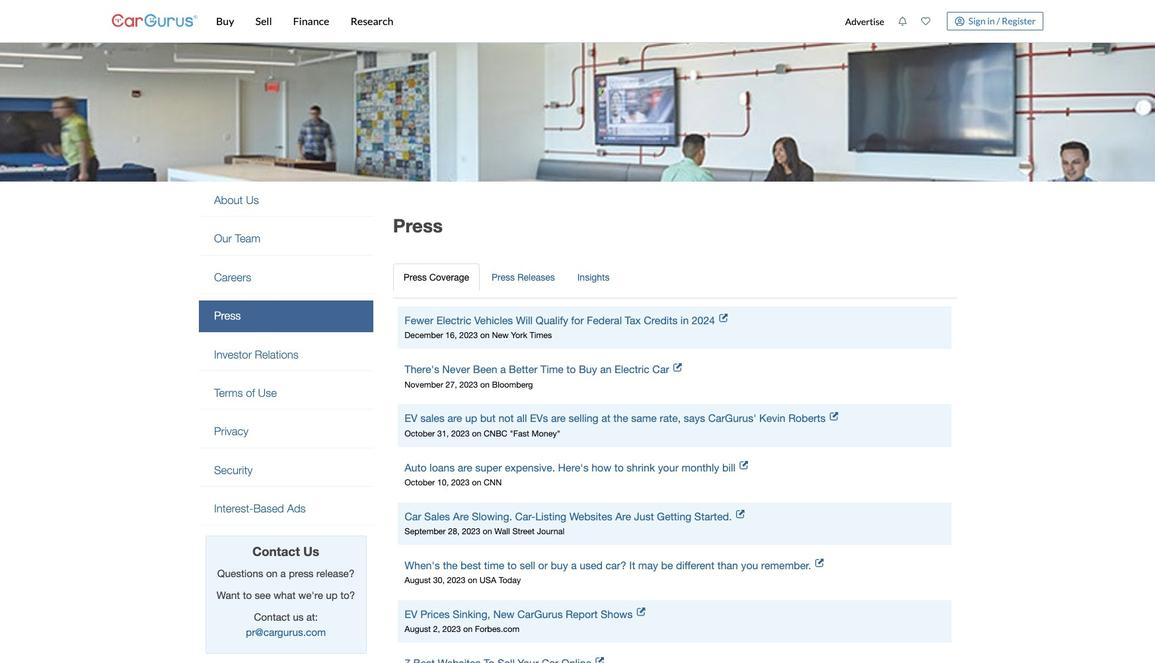 Task type: locate. For each thing, give the bounding box(es) containing it.
november 27, 2023 on bloomberg
[[405, 380, 533, 390]]

press releases link
[[481, 264, 566, 291]]

1 horizontal spatial buy
[[579, 364, 598, 376]]

an
[[600, 364, 612, 376]]

september 28, 2023 on wall street journal
[[405, 527, 565, 537]]

usa
[[480, 576, 497, 586]]

expensive.
[[505, 462, 556, 474]]

press releases
[[492, 272, 555, 283]]

auto loans are super expensive. here's how to shrink your monthly bill
[[405, 462, 736, 474]]

1 vertical spatial us
[[304, 545, 319, 559]]

finance
[[293, 15, 330, 27]]

2023 right 31,
[[451, 429, 470, 439]]

0 vertical spatial the
[[614, 413, 629, 425]]

in left /
[[988, 15, 995, 26]]

a
[[501, 364, 506, 376], [571, 560, 577, 572], [281, 568, 286, 580]]

on up see at the left of page
[[266, 568, 278, 580]]

1 vertical spatial the
[[443, 560, 458, 572]]

0 horizontal spatial up
[[326, 590, 338, 602]]

0 vertical spatial up
[[465, 413, 478, 425]]

investor relations
[[214, 348, 299, 361]]

/
[[997, 15, 1001, 26]]

contact for us
[[253, 545, 300, 559]]

2 ev from the top
[[405, 609, 418, 621]]

buy left an at the bottom right of the page
[[579, 364, 598, 376]]

1 horizontal spatial are
[[616, 511, 632, 523]]

electric right an at the bottom right of the page
[[615, 364, 650, 376]]

0 vertical spatial contact
[[253, 545, 300, 559]]

car up september
[[405, 511, 422, 523]]

1 horizontal spatial us
[[304, 545, 319, 559]]

car?
[[606, 560, 627, 572]]

relations
[[255, 348, 299, 361]]

on down been
[[481, 380, 490, 390]]

ev
[[405, 413, 418, 425], [405, 609, 418, 621]]

ev sales are up but not all evs are selling at the same rate, says cargurus' kevin roberts link
[[405, 412, 946, 427]]

1 vertical spatial electric
[[615, 364, 650, 376]]

1 vertical spatial up
[[326, 590, 338, 602]]

open notifications image
[[899, 17, 908, 26]]

buy button
[[206, 0, 245, 42]]

1 horizontal spatial car
[[653, 364, 670, 376]]

car
[[653, 364, 670, 376], [405, 511, 422, 523]]

us for contact us
[[304, 545, 319, 559]]

us up press
[[304, 545, 319, 559]]

1 ev from the top
[[405, 413, 418, 425]]

bloomberg
[[492, 380, 533, 390]]

careers
[[214, 271, 251, 284]]

up left the but
[[465, 413, 478, 425]]

auto
[[405, 462, 427, 474]]

1 vertical spatial august
[[405, 625, 431, 635]]

of
[[246, 387, 255, 400]]

are
[[453, 511, 469, 523], [616, 511, 632, 523]]

press coverage
[[404, 272, 469, 283]]

august left the 2,
[[405, 625, 431, 635]]

wall
[[495, 527, 510, 537]]

it
[[630, 560, 636, 572]]

when's the best time to sell or buy a used car? it may be different than you remember. link
[[405, 559, 946, 574]]

1 vertical spatial buy
[[579, 364, 598, 376]]

want
[[217, 590, 240, 602]]

2023 right 10,
[[451, 478, 470, 488]]

when's
[[405, 560, 440, 572]]

press up press coverage
[[393, 215, 443, 237]]

2023 right 27, on the left bottom
[[460, 380, 478, 390]]

on for loans
[[472, 478, 482, 488]]

cargurus logo homepage link link
[[112, 2, 198, 40]]

user icon image
[[956, 16, 965, 26]]

ev left sales on the left bottom of the page
[[405, 413, 418, 425]]

menu bar
[[198, 0, 839, 42]]

1 vertical spatial october
[[405, 478, 435, 488]]

ads
[[287, 503, 306, 516]]

careers link
[[199, 262, 373, 294]]

1 vertical spatial menu
[[199, 185, 373, 526]]

our
[[214, 232, 232, 246]]

1 vertical spatial ev
[[405, 609, 418, 621]]

press left releases
[[492, 272, 515, 283]]

coverage
[[430, 272, 469, 283]]

october down sales on the left bottom of the page
[[405, 429, 435, 439]]

the right at
[[614, 413, 629, 425]]

december
[[405, 331, 443, 341]]

tax
[[625, 315, 641, 327]]

2023
[[460, 331, 478, 341], [460, 380, 478, 390], [451, 429, 470, 439], [451, 478, 470, 488], [462, 527, 481, 537], [447, 576, 466, 586], [443, 625, 461, 635]]

on down best
[[468, 576, 478, 586]]

new up forbes.com
[[494, 609, 515, 621]]

a right buy at the bottom of page
[[571, 560, 577, 572]]

car-
[[515, 511, 536, 523]]

be
[[661, 560, 673, 572]]

2023 for sales
[[451, 429, 470, 439]]

sign
[[969, 15, 986, 26]]

on for sales
[[472, 429, 482, 439]]

0 vertical spatial ev
[[405, 413, 418, 425]]

0 vertical spatial august
[[405, 576, 431, 586]]

contact inside contact us at: pr@cargurus.com
[[254, 612, 290, 623]]

up left to?
[[326, 590, 338, 602]]

2023 right the 2,
[[443, 625, 461, 635]]

buy left sell
[[216, 15, 234, 27]]

car inside there's never been a better time to buy an electric car link
[[653, 364, 670, 376]]

about us
[[214, 194, 259, 207]]

up
[[465, 413, 478, 425], [326, 590, 338, 602]]

are up 31,
[[448, 413, 462, 425]]

press
[[289, 568, 314, 580]]

august 2, 2023 on forbes.com
[[405, 625, 520, 635]]

electric
[[437, 315, 472, 327], [615, 364, 650, 376]]

0 horizontal spatial buy
[[216, 15, 234, 27]]

november
[[405, 380, 444, 390]]

in
[[988, 15, 995, 26], [681, 315, 689, 327]]

2 october from the top
[[405, 478, 435, 488]]

are up 28,
[[453, 511, 469, 523]]

0 vertical spatial in
[[988, 15, 995, 26]]

press
[[393, 215, 443, 237], [404, 272, 427, 283], [492, 272, 515, 283], [214, 310, 241, 323]]

there's
[[405, 364, 440, 376]]

a up bloomberg
[[501, 364, 506, 376]]

see
[[255, 590, 271, 602]]

1 august from the top
[[405, 576, 431, 586]]

august down when's
[[405, 576, 431, 586]]

journal
[[537, 527, 565, 537]]

sign in / register
[[969, 15, 1036, 26]]

us
[[293, 612, 304, 623]]

0 vertical spatial buy
[[216, 15, 234, 27]]

press left coverage in the left top of the page
[[404, 272, 427, 283]]

remember.
[[762, 560, 812, 572]]

0 horizontal spatial a
[[281, 568, 286, 580]]

contact
[[253, 545, 300, 559], [254, 612, 290, 623]]

but
[[480, 413, 496, 425]]

0 horizontal spatial us
[[246, 194, 259, 207]]

us right about
[[246, 194, 259, 207]]

are left the just at the right of the page
[[616, 511, 632, 523]]

on for sales
[[483, 527, 493, 537]]

investor
[[214, 348, 252, 361]]

0 horizontal spatial electric
[[437, 315, 472, 327]]

investor relations link
[[199, 340, 373, 371]]

electric up 16, on the left of the page
[[437, 315, 472, 327]]

0 vertical spatial us
[[246, 194, 259, 207]]

1 october from the top
[[405, 429, 435, 439]]

on down vehicles
[[480, 331, 490, 341]]

on left "wall" on the bottom
[[483, 527, 493, 537]]

saved cars image
[[922, 17, 931, 26]]

1 vertical spatial contact
[[254, 612, 290, 623]]

want to see what we're up to?
[[217, 590, 355, 602]]

december 16, 2023 on new york times
[[405, 331, 552, 341]]

there's never been a better time to buy an electric car link
[[405, 363, 946, 378]]

contact us
[[253, 545, 319, 559]]

1 vertical spatial in
[[681, 315, 689, 327]]

tab list
[[393, 260, 957, 299]]

pr@cargurus.com
[[246, 627, 326, 639]]

1 vertical spatial car
[[405, 511, 422, 523]]

2024
[[692, 315, 716, 327]]

just
[[634, 511, 654, 523]]

are up october 10, 2023 on cnn
[[458, 462, 473, 474]]

2023 right 28,
[[462, 527, 481, 537]]

0 vertical spatial menu
[[839, 3, 1044, 40]]

ev sales are up but not all evs are selling at the same rate, says cargurus' kevin roberts
[[405, 413, 826, 425]]

interest-based ads
[[214, 503, 306, 516]]

in left 2024
[[681, 315, 689, 327]]

0 vertical spatial october
[[405, 429, 435, 439]]

sell
[[520, 560, 536, 572]]

on down the but
[[472, 429, 482, 439]]

on down sinking,
[[463, 625, 473, 635]]

the up 30,
[[443, 560, 458, 572]]

cargurus logo homepage link image
[[112, 2, 198, 40]]

1 horizontal spatial the
[[614, 413, 629, 425]]

0 horizontal spatial car
[[405, 511, 422, 523]]

contact up the pr@cargurus.com link
[[254, 612, 290, 623]]

contact up questions on a press release?
[[253, 545, 300, 559]]

new down vehicles
[[492, 331, 509, 341]]

0 horizontal spatial menu
[[199, 185, 373, 526]]

1 horizontal spatial menu
[[839, 3, 1044, 40]]

a left press
[[281, 568, 286, 580]]

27,
[[446, 380, 457, 390]]

we're
[[299, 590, 323, 602]]

press for press releases
[[492, 272, 515, 283]]

2 august from the top
[[405, 625, 431, 635]]

2023 for never
[[460, 380, 478, 390]]

started.
[[695, 511, 732, 523]]

0 horizontal spatial are
[[453, 511, 469, 523]]

on
[[480, 331, 490, 341], [481, 380, 490, 390], [472, 429, 482, 439], [472, 478, 482, 488], [483, 527, 493, 537], [266, 568, 278, 580], [468, 576, 478, 586], [463, 625, 473, 635]]

1 horizontal spatial electric
[[615, 364, 650, 376]]

menu bar containing buy
[[198, 0, 839, 42]]

2023 right 30,
[[447, 576, 466, 586]]

auto loans are super expensive. here's how to shrink your monthly bill link
[[405, 461, 946, 476]]

0 vertical spatial car
[[653, 364, 670, 376]]

press down careers in the left of the page
[[214, 310, 241, 323]]

the
[[614, 413, 629, 425], [443, 560, 458, 572]]

ev left prices
[[405, 609, 418, 621]]

october for ev
[[405, 429, 435, 439]]

1 horizontal spatial up
[[465, 413, 478, 425]]

2023 right 16, on the left of the page
[[460, 331, 478, 341]]

here's
[[558, 462, 589, 474]]

menu
[[839, 3, 1044, 40], [199, 185, 373, 526]]

on for electric
[[480, 331, 490, 341]]

on left cnn
[[472, 478, 482, 488]]

buy
[[216, 15, 234, 27], [579, 364, 598, 376]]

evs
[[530, 413, 548, 425]]

to up today
[[508, 560, 517, 572]]

october down auto
[[405, 478, 435, 488]]

ev prices sinking, new cargurus report shows
[[405, 609, 633, 621]]

cargurus'
[[709, 413, 757, 425]]

car down credits
[[653, 364, 670, 376]]



Task type: vqa. For each thing, say whether or not it's contained in the screenshot.
Qualify
yes



Task type: describe. For each thing, give the bounding box(es) containing it.
"fast
[[510, 429, 530, 439]]

tab list containing press coverage
[[393, 260, 957, 299]]

finance button
[[283, 0, 340, 42]]

contact for us
[[254, 612, 290, 623]]

august 30, 2023 on usa today
[[405, 576, 521, 586]]

insights
[[578, 272, 610, 283]]

shrink
[[627, 462, 655, 474]]

security link
[[199, 455, 373, 487]]

on for prices
[[463, 625, 473, 635]]

listing
[[536, 511, 567, 523]]

federal
[[587, 315, 622, 327]]

ev for ev prices sinking, new cargurus report shows
[[405, 609, 418, 621]]

roberts
[[789, 413, 826, 425]]

releases
[[518, 272, 555, 283]]

28,
[[448, 527, 460, 537]]

our team link
[[199, 224, 373, 255]]

2023 for sales
[[462, 527, 481, 537]]

menu containing about us
[[199, 185, 373, 526]]

same
[[632, 413, 657, 425]]

interest-
[[214, 503, 254, 516]]

what
[[274, 590, 296, 602]]

menu containing sign in / register
[[839, 3, 1044, 40]]

october for auto
[[405, 478, 435, 488]]

insights link
[[567, 264, 621, 291]]

super
[[476, 462, 502, 474]]

0 vertical spatial electric
[[437, 315, 472, 327]]

how
[[592, 462, 612, 474]]

shows
[[601, 609, 633, 621]]

selling
[[569, 413, 599, 425]]

press for "press" link
[[214, 310, 241, 323]]

been
[[473, 364, 498, 376]]

october 10, 2023 on cnn
[[405, 478, 502, 488]]

your
[[658, 462, 679, 474]]

prices
[[421, 609, 450, 621]]

on for the
[[468, 576, 478, 586]]

about
[[214, 194, 243, 207]]

september
[[405, 527, 446, 537]]

fewer
[[405, 315, 434, 327]]

2023 for electric
[[460, 331, 478, 341]]

cargurus
[[518, 609, 563, 621]]

1 are from the left
[[453, 511, 469, 523]]

to?
[[341, 590, 355, 602]]

times
[[530, 331, 552, 341]]

vehicles
[[475, 315, 513, 327]]

0 horizontal spatial the
[[443, 560, 458, 572]]

when's the best time to sell or buy a used car? it may be different than you remember.
[[405, 560, 812, 572]]

are for expensive.
[[458, 462, 473, 474]]

time
[[484, 560, 505, 572]]

will
[[516, 315, 533, 327]]

bill
[[723, 462, 736, 474]]

2023 for the
[[447, 576, 466, 586]]

ev for ev sales are up but not all evs are selling at the same rate, says cargurus' kevin roberts
[[405, 413, 418, 425]]

cnbc
[[484, 429, 508, 439]]

0 horizontal spatial in
[[681, 315, 689, 327]]

are right evs in the left bottom of the page
[[551, 413, 566, 425]]

1 horizontal spatial a
[[501, 364, 506, 376]]

questions
[[217, 568, 263, 580]]

or
[[539, 560, 548, 572]]

money"
[[532, 429, 561, 439]]

register
[[1002, 15, 1036, 26]]

about us link
[[199, 185, 373, 216]]

0 vertical spatial new
[[492, 331, 509, 341]]

1 vertical spatial new
[[494, 609, 515, 621]]

to right time
[[567, 364, 576, 376]]

use
[[258, 387, 277, 400]]

terms
[[214, 387, 243, 400]]

1 horizontal spatial in
[[988, 15, 995, 26]]

kevin
[[760, 413, 786, 425]]

at
[[602, 413, 611, 425]]

are for but
[[448, 413, 462, 425]]

based
[[254, 503, 284, 516]]

sales
[[425, 511, 450, 523]]

not
[[499, 413, 514, 425]]

york
[[511, 331, 528, 341]]

august for ev
[[405, 625, 431, 635]]

sell
[[256, 15, 272, 27]]

16,
[[446, 331, 457, 341]]

2023 for prices
[[443, 625, 461, 635]]

rate,
[[660, 413, 681, 425]]

at:
[[307, 612, 318, 623]]

2023 for loans
[[451, 478, 470, 488]]

2,
[[433, 625, 440, 635]]

to left see at the left of page
[[243, 590, 252, 602]]

best
[[461, 560, 481, 572]]

there's never been a better time to buy an electric car
[[405, 364, 670, 376]]

fewer electric vehicles will qualify for federal tax credits in 2024
[[405, 315, 716, 327]]

pr@cargurus.com link
[[246, 627, 326, 639]]

monthly
[[682, 462, 720, 474]]

may
[[639, 560, 659, 572]]

release?
[[317, 568, 355, 580]]

buy
[[551, 560, 568, 572]]

says
[[684, 413, 706, 425]]

never
[[443, 364, 470, 376]]

us for about us
[[246, 194, 259, 207]]

you
[[741, 560, 759, 572]]

fewer electric vehicles will qualify for federal tax credits in 2024 link
[[405, 313, 946, 329]]

to right how
[[615, 462, 624, 474]]

on for never
[[481, 380, 490, 390]]

october 31, 2023 on cnbc "fast money"
[[405, 429, 561, 439]]

buy inside dropdown button
[[216, 15, 234, 27]]

loans
[[430, 462, 455, 474]]

august for when's
[[405, 576, 431, 586]]

qualify
[[536, 315, 569, 327]]

questions on a press release?
[[217, 568, 355, 580]]

sales
[[421, 413, 445, 425]]

different
[[676, 560, 715, 572]]

forbes.com
[[475, 625, 520, 635]]

2 are from the left
[[616, 511, 632, 523]]

2 horizontal spatial a
[[571, 560, 577, 572]]

car sales are slowing. car-listing websites are just getting started.
[[405, 511, 732, 523]]

car inside car sales are slowing. car-listing websites are just getting started. link
[[405, 511, 422, 523]]

press for press coverage
[[404, 272, 427, 283]]



